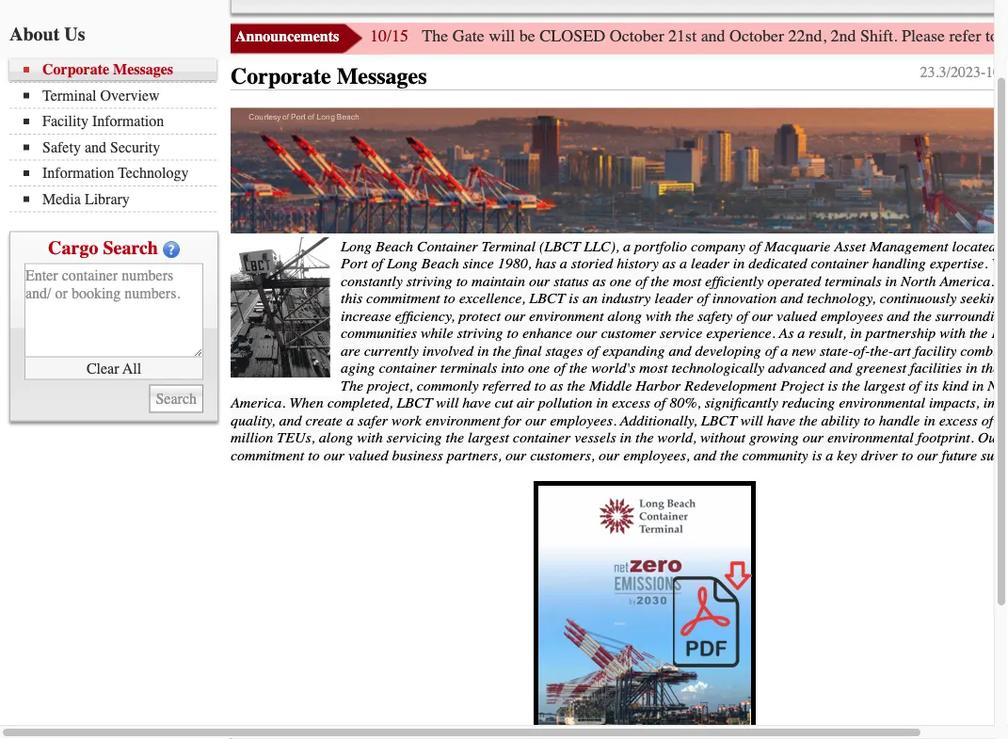 Task type: locate. For each thing, give the bounding box(es) containing it.
information down safety
[[42, 165, 114, 182]]

refer
[[950, 27, 982, 46]]

1 vertical spatial menu bar
[[9, 59, 226, 213]]

closed
[[540, 27, 606, 46]]

and right "21st"
[[701, 27, 726, 46]]

corporate for corporate messages terminal overview facility information safety and security information technology media library
[[42, 61, 109, 79]]

None submit
[[149, 385, 203, 414]]

1 october from the left
[[610, 27, 665, 46]]

0 horizontal spatial and
[[85, 139, 106, 156]]

messages up the 'overview'
[[113, 61, 173, 79]]

safety
[[42, 139, 81, 156]]

corporate messages link
[[24, 61, 217, 79]]

1
[[1007, 64, 1009, 81]]

library
[[85, 191, 130, 208]]

please
[[903, 27, 946, 46]]

cargo
[[48, 237, 98, 259]]

0 horizontal spatial october
[[610, 27, 665, 46]]

0 vertical spatial information
[[92, 113, 164, 130]]

1 horizontal spatial menu bar
[[231, 0, 1009, 14]]

messages
[[113, 61, 173, 79], [337, 64, 427, 90]]

1 horizontal spatial corporate
[[231, 64, 331, 90]]

Enter container numbers and/ or booking numbers.  text field
[[24, 264, 203, 358]]

1 horizontal spatial terminal
[[482, 238, 536, 255]]

0 vertical spatial and
[[701, 27, 726, 46]]

terminal left the (lbct
[[482, 238, 536, 255]]

corporate inside corporate messages terminal overview facility information safety and security information technology media library
[[42, 61, 109, 79]]

1 vertical spatial information
[[42, 165, 114, 182]]

0 horizontal spatial messages
[[113, 61, 173, 79]]

october left 22nd,
[[730, 27, 785, 46]]

clear all button
[[24, 358, 203, 381]]

0 vertical spatial terminal
[[42, 87, 97, 105]]

corporate messages
[[231, 64, 427, 90]]

0 horizontal spatial corporate
[[42, 61, 109, 79]]

1 vertical spatial terminal
[[482, 238, 536, 255]]

0 horizontal spatial terminal
[[42, 87, 97, 105]]

media
[[42, 191, 81, 208]]

of
[[750, 238, 761, 255]]

corporate down us
[[42, 61, 109, 79]]

messages down 10/15
[[337, 64, 427, 90]]

a
[[624, 238, 631, 255]]

and inside corporate messages terminal overview facility information safety and security information technology media library
[[85, 139, 106, 156]]

messages inside corporate messages terminal overview facility information safety and security information technology media library
[[113, 61, 173, 79]]

messages for corporate messages
[[337, 64, 427, 90]]

0 horizontal spatial menu bar
[[9, 59, 226, 213]]

terminal
[[42, 87, 97, 105], [482, 238, 536, 255]]

1 vertical spatial and
[[85, 139, 106, 156]]

(lbct
[[540, 238, 581, 255]]

located
[[953, 238, 997, 255]]

management
[[870, 238, 949, 255]]

and right safety
[[85, 139, 106, 156]]

information down the 'overview'
[[92, 113, 164, 130]]

corporate down announcements
[[231, 64, 331, 90]]

october
[[610, 27, 665, 46], [730, 27, 785, 46]]

23.3/2023-
[[921, 64, 987, 81]]

0 vertical spatial menu bar
[[231, 0, 1009, 14]]

and
[[701, 27, 726, 46], [85, 139, 106, 156]]

information
[[92, 113, 164, 130], [42, 165, 114, 182]]

overview
[[100, 87, 160, 105]]

1 horizontal spatial messages
[[337, 64, 427, 90]]

macquarie
[[765, 238, 831, 255]]

corporate
[[42, 61, 109, 79], [231, 64, 331, 90]]

10/15
[[370, 27, 409, 46]]

terminal up facility at left top
[[42, 87, 97, 105]]

1 horizontal spatial october
[[730, 27, 785, 46]]

october left "21st"
[[610, 27, 665, 46]]

be
[[520, 27, 536, 46]]

2nd
[[831, 27, 857, 46]]

beach
[[376, 238, 413, 255]]

menu bar
[[231, 0, 1009, 14], [9, 59, 226, 213]]

terminal inside corporate messages terminal overview facility information safety and security information technology media library
[[42, 87, 97, 105]]

safety and security link
[[24, 139, 217, 156]]



Task type: vqa. For each thing, say whether or not it's contained in the screenshot.
EMAIL text box
no



Task type: describe. For each thing, give the bounding box(es) containing it.
facility information link
[[24, 113, 217, 130]]

gate
[[453, 27, 485, 46]]

company
[[692, 238, 746, 255]]

messages for corporate messages terminal overview facility information safety and security information technology media library
[[113, 61, 173, 79]]

22nd,
[[789, 27, 827, 46]]

terminal overview link
[[24, 87, 217, 105]]

information technology link
[[24, 165, 217, 182]]

security
[[110, 139, 160, 156]]

the
[[422, 27, 449, 46]]

llc),
[[584, 238, 620, 255]]

about us
[[9, 24, 85, 45]]

terminal inside the long beach container terminal (lbct llc), a portfolio company of macquarie asset management located in
[[482, 238, 536, 255]]

search
[[103, 237, 158, 259]]

media library link
[[24, 191, 217, 208]]

10-
[[987, 64, 1007, 81]]

clear all
[[87, 360, 141, 378]]

facility
[[42, 113, 88, 130]]

announcements
[[236, 28, 339, 46]]

long beach container terminal (lbct llc), a portfolio company of macquarie asset management located in
[[231, 238, 1009, 465]]

all
[[123, 360, 141, 378]]

us
[[64, 24, 85, 45]]

container
[[417, 238, 478, 255]]

about
[[9, 24, 60, 45]]

corporate for corporate messages
[[231, 64, 331, 90]]

th
[[1004, 27, 1009, 46]]

to
[[986, 27, 1000, 46]]

shift.
[[861, 27, 898, 46]]

asset
[[835, 238, 867, 255]]

menu bar containing corporate messages
[[9, 59, 226, 213]]

10/15 the gate will be closed october 21st and october 22nd, 2nd shift. please refer to th
[[370, 27, 1009, 46]]

portfolio
[[635, 238, 688, 255]]

2 october from the left
[[730, 27, 785, 46]]

21st
[[669, 27, 697, 46]]

corporate messages terminal overview facility information safety and security information technology media library
[[42, 61, 189, 208]]

will
[[489, 27, 515, 46]]

1 horizontal spatial and
[[701, 27, 726, 46]]

technology
[[118, 165, 189, 182]]

long
[[341, 238, 372, 255]]

cargo search
[[48, 237, 158, 259]]

23.3/2023-10-1
[[921, 64, 1009, 81]]

clear
[[87, 360, 119, 378]]

in
[[1001, 238, 1009, 255]]



